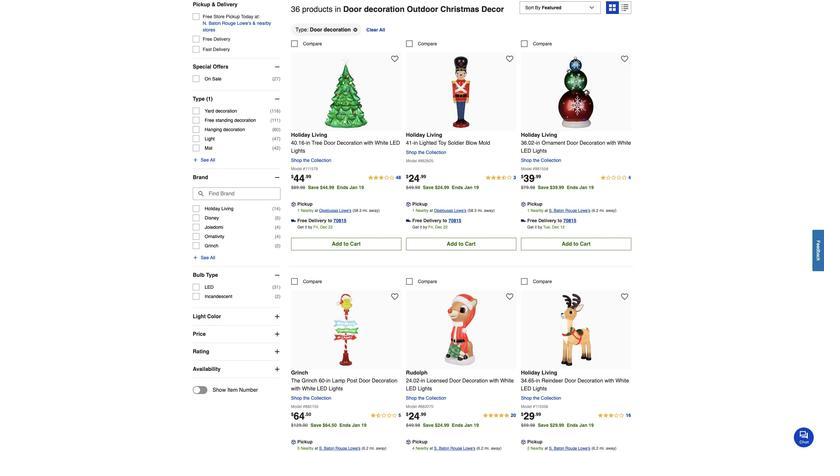 Task type: vqa. For each thing, say whether or not it's contained in the screenshot.
Overview
no



Task type: describe. For each thing, give the bounding box(es) containing it.
29
[[524, 411, 535, 422]]

$ for 20
[[406, 412, 409, 417]]

1 heart outline image from the left
[[506, 293, 514, 301]]

0 vertical spatial &
[[212, 2, 216, 7]]

sale
[[212, 76, 222, 81]]

model # 881558
[[521, 167, 549, 171]]

door inside list box
[[310, 27, 322, 33]]

type (1)
[[193, 96, 213, 102]]

holiday living 41-in lighted toy soldier blow mold image
[[425, 56, 498, 129]]

blow
[[466, 140, 478, 146]]

$49.98 save $24.99 ends jan 19 for 20
[[406, 423, 479, 428]]

$ 64 .50
[[291, 411, 311, 422]]

by for truck filled image related to first opelousas lowe's button
[[308, 225, 312, 230]]

( 4 ) for joiedomi
[[275, 225, 281, 230]]

$129.00 save $64.50 ends jan 19
[[291, 423, 367, 428]]

( 14 )
[[272, 206, 281, 211]]

shop the collection for grinch
[[291, 396, 332, 401]]

special offers button
[[193, 58, 281, 75]]

20 button
[[483, 412, 517, 420]]

2 add from the left
[[447, 241, 457, 247]]

$ for 48
[[291, 174, 294, 179]]

881558
[[535, 167, 549, 171]]

white for 40.16-in tree door decoration with white led lights
[[375, 140, 389, 146]]

) for grinch
[[279, 243, 281, 248]]

baton inside n. baton rouge lowe's & nearby stores
[[209, 20, 221, 26]]

(58.3 for second opelousas lowe's button from the left
[[468, 209, 477, 213]]

( 31 )
[[272, 285, 281, 290]]

savings save $24.99 element for 20
[[423, 423, 482, 428]]

3 add to cart from the left
[[562, 241, 591, 247]]

1 see all button from the top
[[193, 157, 215, 163]]

actual price $24.99 element for 20
[[406, 411, 426, 422]]

truck filled image for first opelousas lowe's button
[[291, 219, 296, 223]]

minus image for bulb type
[[274, 272, 281, 279]]

model for 34.65-in reindeer door decoration with white led lights
[[521, 405, 532, 409]]

( for ornativity
[[275, 234, 277, 239]]

free standing decoration
[[205, 118, 256, 123]]

in inside holiday living 41-in lighted toy soldier blow mold
[[414, 140, 418, 146]]

savings save $64.50 element
[[311, 423, 369, 428]]

item
[[228, 387, 238, 393]]

2 for grinch
[[277, 243, 279, 248]]

holiday living 34.65-in reindeer door decoration with white led lights image
[[540, 294, 613, 367]]

fast
[[203, 47, 212, 52]]

price
[[193, 331, 206, 337]]

k
[[816, 259, 822, 261]]

Find Brand text field
[[193, 187, 281, 200]]

the for grinch
[[303, 396, 310, 401]]

type: door decoration
[[296, 27, 351, 33]]

$ for 3
[[406, 174, 409, 179]]

clear
[[367, 27, 378, 33]]

1 for first opelousas lowe's button
[[298, 209, 300, 213]]

save for 48
[[308, 185, 319, 190]]

type:
[[296, 27, 309, 33]]

was price $129.00 element
[[291, 421, 311, 428]]

baton for 1 nearby at s. baton rouge lowe's (6.2 mi. away)
[[554, 209, 565, 213]]

(58.3 for first opelousas lowe's button
[[353, 209, 362, 213]]

5001899415 element
[[291, 41, 322, 47]]

led inside holiday living 40.16-in tree door decoration with white led lights
[[390, 140, 400, 146]]

1 opelousas lowe's button from the left
[[319, 208, 352, 214]]

( 42 )
[[272, 145, 281, 151]]

plus image inside 'rating' button
[[274, 349, 281, 355]]

all for 2nd see all button from the top of the page
[[210, 255, 215, 260]]

store
[[214, 14, 225, 19]]

f
[[816, 241, 822, 243]]

free store pickup today at:
[[203, 14, 260, 19]]

3
[[514, 175, 516, 180]]

shop the collection for 41-
[[406, 150, 447, 155]]

n. baton rouge lowe's & nearby stores
[[203, 20, 271, 32]]

lights for 36.02-
[[533, 148, 547, 154]]

compare for 5014124609 element
[[418, 41, 437, 47]]

$59.98 save $29.99 ends jan 19
[[521, 423, 594, 428]]

door inside 'rudolph 24.02-in licensed door decoration with white led lights'
[[450, 378, 461, 384]]

availability button
[[193, 361, 281, 378]]

products
[[302, 5, 333, 14]]

pickup for pickup image associated with s. baton rouge lowe's button related to 2 nearby
[[528, 440, 543, 445]]

holiday living 36.02-in ornament door decoration with white led lights
[[521, 132, 632, 154]]

3 cart from the left
[[580, 241, 591, 247]]

ornament
[[542, 140, 566, 146]]

opelousas for first opelousas lowe's button's 70815 button
[[319, 209, 338, 213]]

disney
[[205, 215, 219, 221]]

2 free delivery to 70815 from the left
[[413, 218, 462, 224]]

ends jan 19 element for 20
[[452, 423, 482, 428]]

rudolph
[[406, 370, 428, 376]]

2 22 from the left
[[444, 225, 448, 230]]

2 heart outline image from the left
[[621, 293, 629, 301]]

1 nearby at s. baton rouge lowe's (6.2 mi. away)
[[528, 209, 617, 213]]

list view image
[[622, 4, 629, 11]]

20
[[511, 413, 516, 418]]

fri, for second opelousas lowe's button from the left
[[429, 225, 434, 230]]

41-
[[406, 140, 414, 146]]

special
[[193, 64, 211, 70]]

lights inside 'rudolph 24.02-in licensed door decoration with white led lights'
[[418, 386, 432, 392]]

27
[[274, 76, 279, 81]]

s. for 1 nearby
[[549, 209, 553, 213]]

toy
[[438, 140, 447, 146]]

31
[[274, 285, 279, 290]]

1 free delivery to 70815 from the left
[[298, 218, 347, 224]]

12
[[561, 225, 565, 230]]

with inside 'rudolph 24.02-in licensed door decoration with white led lights'
[[490, 378, 499, 384]]

( 27 )
[[272, 76, 281, 81]]

rouge inside n. baton rouge lowe's & nearby stores
[[222, 20, 236, 26]]

4 inside 1 star image
[[629, 175, 631, 180]]

3 add to cart button from the left
[[521, 238, 632, 251]]

s. for 4 nearby
[[434, 447, 438, 451]]

2 add to cart from the left
[[447, 241, 476, 247]]

1 add to cart from the left
[[332, 241, 361, 247]]

holiday living 36.02-in ornament door decoration with white led lights image
[[540, 56, 613, 129]]

clear all
[[367, 27, 385, 33]]

with inside grinch the grinch 60-in lamp post door decoration with white led lights
[[291, 386, 301, 392]]

model for 40.16-in tree door decoration with white led lights
[[291, 167, 302, 171]]

shop for holiday living 40.16-in tree door decoration with white led lights
[[291, 158, 302, 163]]

( for yard decoration
[[270, 108, 272, 114]]

pickup image for first opelousas lowe's button
[[291, 202, 296, 207]]

stores
[[203, 27, 215, 32]]

0 horizontal spatial type
[[193, 96, 205, 102]]

collection for door
[[426, 396, 447, 401]]

ends for 3
[[452, 185, 463, 190]]

36.02-
[[521, 140, 536, 146]]

model # 882155
[[291, 405, 319, 409]]

save for 5
[[311, 423, 322, 428]]

see for first see all button from the top of the page
[[201, 157, 209, 163]]

soldier
[[448, 140, 465, 146]]

was price $59.98 element
[[521, 421, 538, 428]]

the for 40.16-
[[303, 158, 310, 163]]

white for 36.02-in ornament door decoration with white led lights
[[618, 140, 632, 146]]

jan for 4
[[580, 185, 588, 190]]

jan for 20
[[465, 423, 473, 428]]

$89.98 save $44.99 ends jan 19
[[291, 185, 364, 190]]

in inside holiday living 36.02-in ornament door decoration with white led lights
[[536, 140, 541, 146]]

get it by fri, dec 22 for second opelousas lowe's button from the left
[[413, 225, 448, 230]]

2 e from the top
[[816, 246, 822, 249]]

decoration left close circle filled 'icon'
[[324, 27, 351, 33]]

holiday living
[[205, 206, 234, 211]]

get it by fri, dec 22 for first opelousas lowe's button
[[298, 225, 333, 230]]

.99 for 48
[[305, 174, 311, 179]]

white inside grinch the grinch 60-in lamp post door decoration with white led lights
[[302, 386, 316, 392]]

decoration up clear all button
[[364, 5, 405, 14]]

light for light
[[205, 136, 215, 141]]

model # 111579
[[291, 167, 318, 171]]

actual price $29.99 element
[[521, 411, 541, 422]]

ends for 4
[[567, 185, 578, 190]]

$49.98 for 20
[[406, 423, 420, 428]]

rating
[[193, 349, 209, 355]]

# for holiday living 40.16-in tree door decoration with white led lights
[[303, 167, 305, 171]]

mi. for 2 nearby at s. baton rouge lowe's (6.2 mi. away)
[[600, 447, 605, 451]]

lamp
[[332, 378, 346, 384]]

white inside 'rudolph 24.02-in licensed door decoration with white led lights'
[[501, 378, 514, 384]]

34.65-
[[521, 378, 536, 384]]

5014124979 element
[[291, 279, 322, 285]]

shop the collection for 34.65-
[[521, 396, 562, 401]]

( for led
[[272, 285, 274, 290]]

see all for 2nd see all button from the top of the page
[[201, 255, 215, 260]]

list box containing type:
[[291, 23, 632, 41]]

color
[[207, 314, 221, 320]]

collection for tree
[[311, 158, 332, 163]]

holiday living 40.16-in tree door decoration with white led lights image
[[310, 56, 383, 129]]

( for hanging decoration
[[272, 127, 274, 132]]

special offers
[[193, 64, 229, 70]]

model for 41-in lighted toy soldier blow mold
[[406, 159, 417, 164]]

3 add from the left
[[562, 241, 572, 247]]

decoration down free standing decoration
[[223, 127, 245, 132]]

1 e from the top
[[816, 243, 822, 246]]

f e e d b a c k button
[[813, 230, 825, 272]]

model # 113358
[[521, 405, 548, 409]]

$ for 16
[[521, 412, 524, 417]]

19 for 20
[[474, 423, 479, 428]]

door inside holiday living 36.02-in ornament door decoration with white led lights
[[567, 140, 579, 146]]

brand button
[[193, 169, 281, 186]]

882155
[[305, 405, 319, 409]]

ends for 16
[[567, 423, 578, 428]]

jan for 3
[[465, 185, 473, 190]]

(6.2 for 2 nearby at s. baton rouge lowe's (6.2 mi. away)
[[592, 447, 599, 451]]

( for light
[[272, 136, 274, 141]]

( for incandescent
[[275, 294, 277, 299]]

compare for 5014124741 'element'
[[418, 279, 437, 285]]

$29.99
[[550, 423, 564, 428]]

hanging
[[205, 127, 222, 132]]

nearby
[[257, 20, 271, 26]]

bulb type
[[193, 272, 218, 278]]

4 button
[[601, 174, 632, 182]]

1 22 from the left
[[329, 225, 333, 230]]

away) for 2 nearby at s. baton rouge lowe's (6.2 mi. away)
[[606, 447, 617, 451]]

& inside n. baton rouge lowe's & nearby stores
[[253, 20, 256, 26]]

a
[[816, 254, 822, 256]]

1 cart from the left
[[350, 241, 361, 247]]

5 for 5 nearby at s. baton rouge lowe's (6.2 mi. away)
[[298, 447, 300, 451]]

2 vertical spatial grinch
[[302, 378, 318, 384]]

minus image
[[274, 63, 281, 70]]

collection for reindeer
[[541, 396, 562, 401]]

# for rudolph 24.02-in licensed door decoration with white led lights
[[418, 405, 420, 409]]

ornativity
[[205, 234, 224, 239]]

door inside grinch the grinch 60-in lamp post door decoration with white led lights
[[359, 378, 371, 384]]

shop the collection for 36.02-
[[521, 158, 562, 163]]

offers
[[213, 64, 229, 70]]

1 for second opelousas lowe's button from the left
[[413, 209, 415, 213]]

( for disney
[[275, 215, 277, 221]]

decor
[[482, 5, 504, 14]]

$49.98 save $24.99 ends jan 19 for 3
[[406, 185, 479, 190]]

1 nearby at opelousas lowe's (58.3 mi. away) for second opelousas lowe's button from the left's 70815 button
[[413, 209, 495, 213]]

mat
[[205, 145, 213, 151]]

holiday for holiday living 41-in lighted toy soldier blow mold
[[406, 132, 425, 138]]

grid view image
[[610, 4, 616, 11]]

s. for 5 nearby
[[319, 447, 323, 451]]

availability
[[193, 366, 221, 372]]

n. baton rouge lowe's & nearby stores button
[[203, 20, 281, 33]]

70815 for second opelousas lowe's button from the left
[[449, 218, 462, 224]]

door inside holiday living 40.16-in tree door decoration with white led lights
[[324, 140, 335, 146]]

on
[[205, 76, 211, 81]]

holiday for holiday living 40.16-in tree door decoration with white led lights
[[291, 132, 310, 138]]

all for first see all button from the top of the page
[[210, 157, 215, 163]]

decoration right standing
[[234, 118, 256, 123]]

( 60 )
[[272, 127, 281, 132]]

holiday for holiday living
[[205, 206, 220, 211]]

f e e d b a c k
[[816, 241, 822, 261]]

actual price $39.99 element
[[521, 173, 541, 184]]

jan for 48
[[350, 185, 358, 190]]

882070
[[420, 405, 434, 409]]

it for second opelousas lowe's button from the left
[[420, 225, 422, 230]]

the for 34.65-
[[533, 396, 540, 401]]

rouge for 1 nearby at s. baton rouge lowe's (6.2 mi. away)
[[566, 209, 577, 213]]

2 opelousas lowe's button from the left
[[434, 208, 467, 214]]

compare for 5013266113 element
[[533, 279, 552, 285]]

3.5 stars image
[[486, 174, 517, 182]]



Task type: locate. For each thing, give the bounding box(es) containing it.
away) for 4 nearby at s. baton rouge lowe's (6.2 mi. away)
[[491, 447, 502, 451]]

1 vertical spatial see
[[201, 255, 209, 260]]

3 ) from the top
[[279, 118, 281, 123]]

all up bulb type on the left bottom
[[210, 255, 215, 260]]

2 opelousas from the left
[[434, 209, 453, 213]]

living up lighted
[[427, 132, 443, 138]]

away) for 5 nearby at s. baton rouge lowe's (6.2 mi. away)
[[376, 447, 387, 451]]

2 1 nearby at opelousas lowe's (58.3 mi. away) from the left
[[413, 209, 495, 213]]

actual price $24.99 element
[[406, 173, 426, 184], [406, 411, 426, 422]]

2 vertical spatial all
[[210, 255, 215, 260]]

holiday up 40.16-
[[291, 132, 310, 138]]

0 horizontal spatial opelousas
[[319, 209, 338, 213]]

3 stars image containing 48
[[368, 174, 402, 182]]

delivery
[[217, 2, 238, 7], [214, 36, 230, 42], [213, 47, 230, 52], [309, 218, 327, 224], [424, 218, 442, 224], [539, 218, 557, 224]]

the for in
[[418, 396, 425, 401]]

$ inside $ 39 .99
[[521, 174, 524, 179]]

( 2 ) for grinch
[[275, 243, 281, 248]]

0 vertical spatial see
[[201, 157, 209, 163]]

2 horizontal spatial 5
[[399, 413, 401, 418]]

.99 inside $ 39 .99
[[535, 174, 541, 179]]

minus image up ( 116 )
[[274, 96, 281, 102]]

1 horizontal spatial 70815
[[449, 218, 462, 224]]

baton for 2 nearby at s. baton rouge lowe's (6.2 mi. away)
[[554, 447, 565, 451]]

$49.98 down model # 882070
[[406, 423, 420, 428]]

5 ) from the top
[[279, 136, 281, 141]]

save left $44.99
[[308, 185, 319, 190]]

2 savings save $24.99 element from the top
[[423, 423, 482, 428]]

# for holiday living 36.02-in ornament door decoration with white led lights
[[533, 167, 535, 171]]

3 minus image from the top
[[274, 272, 281, 279]]

$ for 4
[[521, 174, 524, 179]]

living for holiday living 36.02-in ornament door decoration with white led lights
[[542, 132, 558, 138]]

0 horizontal spatial get it by fri, dec 22
[[298, 225, 333, 230]]

model left 882070
[[406, 405, 417, 409]]

111
[[272, 118, 279, 123]]

pickup image for second opelousas lowe's button from the left
[[406, 202, 411, 207]]

decoration inside grinch the grinch 60-in lamp post door decoration with white led lights
[[372, 378, 398, 384]]

1 horizontal spatial &
[[253, 20, 256, 26]]

1 get from the left
[[298, 225, 304, 230]]

grinch up the
[[291, 370, 308, 376]]

plus image
[[193, 157, 198, 163], [193, 255, 198, 260], [274, 331, 281, 338], [274, 349, 281, 355]]

christmas
[[441, 5, 480, 14]]

1 1 nearby at opelousas lowe's (58.3 mi. away) from the left
[[298, 209, 380, 213]]

1 vertical spatial ( 2 )
[[275, 294, 281, 299]]

tue,
[[544, 225, 551, 230]]

collection up 882155
[[311, 396, 332, 401]]

0 vertical spatial ( 4 )
[[275, 225, 281, 230]]

led
[[390, 140, 400, 146], [521, 148, 532, 154], [205, 285, 214, 290], [317, 386, 328, 392], [406, 386, 417, 392], [521, 386, 532, 392]]

grinch down ornativity
[[205, 243, 218, 248]]

2 1 from the left
[[413, 209, 415, 213]]

1 $49.98 from the top
[[406, 185, 420, 190]]

$59.98
[[521, 423, 536, 428]]

type left (1)
[[193, 96, 205, 102]]

$ 24 .99 down model # 882070
[[406, 411, 426, 422]]

mold
[[479, 140, 491, 146]]

1 horizontal spatial opelousas
[[434, 209, 453, 213]]

$24.99 for 3
[[435, 185, 449, 190]]

2 actual price $24.99 element from the top
[[406, 411, 426, 422]]

living inside holiday living 34.65-in reindeer door decoration with white led lights
[[542, 370, 558, 376]]

truck filled image for s. baton rouge lowe's button corresponding to 1 nearby
[[521, 219, 526, 223]]

led down 60-
[[317, 386, 328, 392]]

2 minus image from the top
[[274, 174, 281, 181]]

$64.50
[[323, 423, 337, 428]]

minus image for brand
[[274, 174, 281, 181]]

holiday up 34.65-
[[521, 370, 540, 376]]

$ 39 .99
[[521, 173, 541, 184]]

0 horizontal spatial &
[[212, 2, 216, 7]]

0 horizontal spatial 1
[[298, 209, 300, 213]]

with for 34.65-in reindeer door decoration with white led lights
[[605, 378, 614, 384]]

2 get it by fri, dec 22 from the left
[[413, 225, 448, 230]]

mi. for 4 nearby at s. baton rouge lowe's (6.2 mi. away)
[[485, 447, 490, 451]]

( for grinch
[[275, 243, 277, 248]]

2 $24.99 from the top
[[435, 423, 449, 428]]

0 horizontal spatial add to cart button
[[291, 238, 402, 251]]

type
[[193, 96, 205, 102], [206, 272, 218, 278]]

decoration inside 'rudolph 24.02-in licensed door decoration with white led lights'
[[463, 378, 488, 384]]

shop
[[406, 150, 417, 155], [291, 158, 302, 163], [521, 158, 532, 163], [291, 396, 302, 401], [406, 396, 417, 401], [521, 396, 532, 401]]

lights inside grinch the grinch 60-in lamp post door decoration with white led lights
[[329, 386, 343, 392]]

1 add to cart button from the left
[[291, 238, 402, 251]]

1 nearby at opelousas lowe's (58.3 mi. away)
[[298, 209, 380, 213], [413, 209, 495, 213]]

1 horizontal spatial it
[[420, 225, 422, 230]]

collection for lighted
[[426, 150, 447, 155]]

compare inside 5013266113 element
[[533, 279, 552, 285]]

) for incandescent
[[279, 294, 281, 299]]

1 1 from the left
[[298, 209, 300, 213]]

plus image inside price button
[[274, 331, 281, 338]]

e
[[816, 243, 822, 246], [816, 246, 822, 249]]

$ inside $ 29 .99
[[521, 412, 524, 417]]

2 truck filled image from the left
[[406, 219, 411, 223]]

0 horizontal spatial 5
[[277, 215, 279, 221]]

light up 'mat'
[[205, 136, 215, 141]]

all right clear
[[379, 27, 385, 33]]

in
[[335, 5, 341, 14], [306, 140, 310, 146], [414, 140, 418, 146], [536, 140, 541, 146], [327, 378, 331, 384], [421, 378, 425, 384], [536, 378, 541, 384]]

door up close circle filled 'icon'
[[343, 5, 362, 14]]

$ 24 .99
[[406, 173, 426, 184], [406, 411, 426, 422]]

$ inside $ 44 .99
[[291, 174, 294, 179]]

living for holiday living 41-in lighted toy soldier blow mold
[[427, 132, 443, 138]]

model # 882070
[[406, 405, 434, 409]]

door right post
[[359, 378, 371, 384]]

lights inside holiday living 36.02-in ornament door decoration with white led lights
[[533, 148, 547, 154]]

in down rudolph
[[421, 378, 425, 384]]

60
[[274, 127, 279, 132]]

lowe's
[[237, 20, 251, 26], [339, 209, 352, 213], [454, 209, 467, 213], [579, 209, 591, 213], [348, 447, 361, 451], [464, 447, 476, 451], [579, 447, 591, 451]]

s. for 2 nearby
[[549, 447, 553, 451]]

truck filled image for second opelousas lowe's button from the left
[[406, 219, 411, 223]]

actual price $24.99 element for 3
[[406, 173, 426, 184]]

save left $39.99
[[538, 185, 549, 190]]

$ right 48
[[406, 174, 409, 179]]

2 $49.98 save $24.99 ends jan 19 from the top
[[406, 423, 479, 428]]

$24.99
[[435, 185, 449, 190], [435, 423, 449, 428]]

ends for 20
[[452, 423, 463, 428]]

2 see from the top
[[201, 255, 209, 260]]

actual price $64.50 element
[[291, 411, 311, 422]]

0 horizontal spatial 70815 button
[[334, 218, 347, 224]]

minus image up 31
[[274, 272, 281, 279]]

1 ( 2 ) from the top
[[275, 243, 281, 248]]

save for 20
[[423, 423, 434, 428]]

in inside grinch the grinch 60-in lamp post door decoration with white led lights
[[327, 378, 331, 384]]

pickup image for 5 nearby at s. baton rouge lowe's (6.2 mi. away)
[[291, 440, 296, 445]]

.99 down model # 882070
[[420, 412, 426, 417]]

model up 64
[[291, 405, 302, 409]]

70815 button for second opelousas lowe's button from the left
[[449, 218, 462, 224]]

chat invite button image
[[794, 428, 815, 448]]

) for on sale
[[279, 76, 281, 81]]

$ up $129.00
[[291, 412, 294, 417]]

light inside button
[[193, 314, 206, 320]]

shop the collection link up 111579
[[291, 158, 334, 163]]

0 vertical spatial $24.99
[[435, 185, 449, 190]]

1 fri, from the left
[[314, 225, 319, 230]]

(6.2 for 4 nearby at s. baton rouge lowe's (6.2 mi. away)
[[477, 447, 484, 451]]

1 by from the left
[[308, 225, 312, 230]]

0 vertical spatial 24
[[409, 173, 420, 184]]

ends jan 19 element for 16
[[567, 423, 597, 428]]

pickup image
[[521, 202, 526, 207], [291, 440, 296, 445]]

b
[[816, 251, 822, 254]]

1 vertical spatial 5
[[399, 413, 401, 418]]

lights for 34.65-
[[533, 386, 547, 392]]

with inside holiday living 36.02-in ornament door decoration with white led lights
[[607, 140, 617, 146]]

pickup image for s. baton rouge lowe's button related to 4 nearby
[[406, 440, 411, 445]]

pickup image
[[291, 202, 296, 207], [406, 202, 411, 207], [406, 440, 411, 445], [521, 440, 526, 445]]

1 was price $49.98 element from the top
[[406, 183, 423, 190]]

1 vertical spatial light
[[193, 314, 206, 320]]

5013266113 element
[[521, 279, 552, 285]]

1 horizontal spatial add
[[447, 241, 457, 247]]

3 stars image containing 16
[[598, 412, 632, 420]]

model left 882605
[[406, 159, 417, 164]]

bulb type button
[[193, 267, 281, 284]]

$49.98 for 3
[[406, 185, 420, 190]]

24 down model # 882070
[[409, 411, 420, 422]]

2 horizontal spatial add to cart
[[562, 241, 591, 247]]

savings save $39.99 element
[[538, 185, 597, 190]]

1 horizontal spatial 3 stars image
[[598, 412, 632, 420]]

0 vertical spatial savings save $24.99 element
[[423, 185, 482, 190]]

113358
[[535, 405, 548, 409]]

rudolph 24.02-in licensed door decoration with white led lights image
[[425, 294, 498, 367]]

.99 down 'model # 882605'
[[420, 174, 426, 179]]

shop the collection up 882605
[[406, 150, 447, 155]]

white inside holiday living 34.65-in reindeer door decoration with white led lights
[[616, 378, 630, 384]]

.99 down model # 111579
[[305, 174, 311, 179]]

8 ) from the top
[[279, 215, 281, 221]]

decoration for 40.16-in tree door decoration with white led lights
[[337, 140, 363, 146]]

(6.2 for 1 nearby at s. baton rouge lowe's (6.2 mi. away)
[[592, 209, 599, 213]]

was price $49.98 element down model # 882070
[[406, 421, 423, 428]]

1 vertical spatial $24.99
[[435, 423, 449, 428]]

decoration inside holiday living 40.16-in tree door decoration with white led lights
[[337, 140, 363, 146]]

2 (58.3 from the left
[[468, 209, 477, 213]]

1 star image
[[601, 174, 632, 182]]

0 vertical spatial was price $49.98 element
[[406, 183, 423, 190]]

1 dec from the left
[[320, 225, 327, 230]]

0 vertical spatial $49.98 save $24.99 ends jan 19
[[406, 185, 479, 190]]

compare inside 5014124907 element
[[533, 41, 552, 47]]

0 vertical spatial $ 24 .99
[[406, 173, 426, 184]]

1 horizontal spatial cart
[[465, 241, 476, 247]]

door right licensed
[[450, 378, 461, 384]]

2 ( 4 ) from the top
[[275, 234, 281, 239]]

plus image inside light color button
[[274, 313, 281, 320]]

holiday inside holiday living 40.16-in tree door decoration with white led lights
[[291, 132, 310, 138]]

minus image
[[274, 96, 281, 102], [274, 174, 281, 181], [274, 272, 281, 279]]

42
[[274, 145, 279, 151]]

39
[[524, 173, 535, 184]]

2 horizontal spatial it
[[535, 225, 537, 230]]

mi.
[[363, 209, 368, 213], [478, 209, 483, 213], [600, 209, 605, 213], [370, 447, 375, 451], [485, 447, 490, 451], [600, 447, 605, 451]]

shop the collection up "881558"
[[521, 158, 562, 163]]

shop the collection link up 113358
[[521, 396, 564, 401]]

2 add to cart button from the left
[[406, 238, 517, 251]]

save down 882605
[[423, 185, 434, 190]]

see up bulb type on the left bottom
[[201, 255, 209, 260]]

see all button down 'mat'
[[193, 157, 215, 163]]

24.02-
[[406, 378, 421, 384]]

#
[[418, 159, 420, 164], [303, 167, 305, 171], [533, 167, 535, 171], [303, 405, 305, 409], [418, 405, 420, 409], [533, 405, 535, 409]]

1 actual price $24.99 element from the top
[[406, 173, 426, 184]]

save down .50
[[311, 423, 322, 428]]

actual price $24.99 element right 48
[[406, 173, 426, 184]]

holiday living 34.65-in reindeer door decoration with white led lights
[[521, 370, 630, 392]]

shop the collection link up "881558"
[[521, 158, 564, 163]]

1 $49.98 save $24.99 ends jan 19 from the top
[[406, 185, 479, 190]]

0 vertical spatial all
[[379, 27, 385, 33]]

40.16-
[[291, 140, 306, 146]]

3 it from the left
[[535, 225, 537, 230]]

rouge
[[222, 20, 236, 26], [566, 209, 577, 213], [336, 447, 347, 451], [451, 447, 462, 451], [566, 447, 577, 451]]

13 ) from the top
[[279, 294, 281, 299]]

savings save $44.99 element
[[308, 185, 367, 190]]

2 $ 24 .99 from the top
[[406, 411, 426, 422]]

cart
[[350, 241, 361, 247], [465, 241, 476, 247], [580, 241, 591, 247]]

( for holiday living
[[272, 206, 274, 211]]

) for ornativity
[[279, 234, 281, 239]]

see down 'mat'
[[201, 157, 209, 163]]

1 opelousas from the left
[[319, 209, 338, 213]]

was price $79.98 element
[[521, 183, 538, 190]]

white inside holiday living 36.02-in ornament door decoration with white led lights
[[618, 140, 632, 146]]

1 horizontal spatial 22
[[444, 225, 448, 230]]

0 vertical spatial plus image
[[274, 313, 281, 320]]

door right type:
[[310, 27, 322, 33]]

lights inside holiday living 40.16-in tree door decoration with white led lights
[[291, 148, 305, 154]]

1 see all from the top
[[201, 157, 215, 163]]

2 was price $49.98 element from the top
[[406, 421, 423, 428]]

with inside holiday living 34.65-in reindeer door decoration with white led lights
[[605, 378, 614, 384]]

$ inside $ 64 .50
[[291, 412, 294, 417]]

1 70815 button from the left
[[334, 218, 347, 224]]

5 stars image
[[483, 412, 517, 420]]

minus image inside the bulb type button
[[274, 272, 281, 279]]

s. baton rouge lowe's button for 5 nearby
[[319, 446, 361, 452]]

1 get it by fri, dec 22 from the left
[[298, 225, 333, 230]]

) for joiedomi
[[279, 225, 281, 230]]

1 vertical spatial $49.98
[[406, 423, 420, 428]]

lights down 34.65-
[[533, 386, 547, 392]]

(1)
[[206, 96, 213, 102]]

jan
[[350, 185, 358, 190], [465, 185, 473, 190], [580, 185, 588, 190], [352, 423, 360, 428], [465, 423, 473, 428], [580, 423, 588, 428]]

5014124741 element
[[406, 279, 437, 285]]

.99 inside $ 44 .99
[[305, 174, 311, 179]]

collection up 882070
[[426, 396, 447, 401]]

2 horizontal spatial truck filled image
[[521, 219, 526, 223]]

shop the collection link up 882155
[[291, 396, 334, 401]]

19 for 5
[[362, 423, 367, 428]]

minus image for type
[[274, 96, 281, 102]]

0 horizontal spatial cart
[[350, 241, 361, 247]]

( for on sale
[[272, 76, 274, 81]]

holiday inside holiday living 36.02-in ornament door decoration with white led lights
[[521, 132, 540, 138]]

5014124609 element
[[406, 41, 437, 47]]

it for first opelousas lowe's button
[[305, 225, 307, 230]]

$49.98 down 'model # 882605'
[[406, 185, 420, 190]]

light
[[205, 136, 215, 141], [193, 314, 206, 320]]

plus image for availability
[[274, 366, 281, 373]]

heart outline image
[[391, 55, 399, 63], [506, 55, 514, 63], [621, 55, 629, 63], [391, 293, 399, 301]]

2 70815 button from the left
[[449, 218, 462, 224]]

pickup
[[193, 2, 210, 7], [226, 14, 240, 19], [298, 202, 313, 207], [413, 202, 428, 207], [528, 202, 543, 207], [298, 440, 313, 445], [413, 440, 428, 445], [528, 440, 543, 445]]

pickup for 5 nearby at s. baton rouge lowe's (6.2 mi. away) pickup icon
[[298, 440, 313, 445]]

2 horizontal spatial add to cart button
[[521, 238, 632, 251]]

7 ) from the top
[[279, 206, 281, 211]]

2 horizontal spatial add
[[562, 241, 572, 247]]

door right ornament
[[567, 140, 579, 146]]

24 for 20
[[409, 411, 420, 422]]

add
[[332, 241, 342, 247], [447, 241, 457, 247], [562, 241, 572, 247]]

shop the collection link for 34.65-
[[521, 396, 564, 401]]

3 1 from the left
[[528, 209, 530, 213]]

holiday up 'disney' on the top of page
[[205, 206, 220, 211]]

0 vertical spatial 5
[[277, 215, 279, 221]]

1 vertical spatial 24
[[409, 411, 420, 422]]

2 $49.98 from the top
[[406, 423, 420, 428]]

2 vertical spatial minus image
[[274, 272, 281, 279]]

1 ) from the top
[[279, 76, 281, 81]]

.99 inside $ 29 .99
[[535, 412, 541, 417]]

white inside holiday living 40.16-in tree door decoration with white led lights
[[375, 140, 389, 146]]

1 truck filled image from the left
[[291, 219, 296, 223]]

lights inside holiday living 34.65-in reindeer door decoration with white led lights
[[533, 386, 547, 392]]

2
[[277, 243, 279, 248], [277, 294, 279, 299], [528, 447, 530, 451]]

$ 29 .99
[[521, 411, 541, 422]]

savings save $24.99 element
[[423, 185, 482, 190], [423, 423, 482, 428]]

led inside 'rudolph 24.02-in licensed door decoration with white led lights'
[[406, 386, 417, 392]]

0 horizontal spatial dec
[[320, 225, 327, 230]]

save for 16
[[538, 423, 549, 428]]

$ down model # 882070
[[406, 412, 409, 417]]

47
[[274, 136, 279, 141]]

12 ) from the top
[[279, 285, 281, 290]]

1 vertical spatial see all button
[[193, 254, 215, 261]]

baton for 4 nearby at s. baton rouge lowe's (6.2 mi. away)
[[439, 447, 450, 451]]

9 ) from the top
[[279, 225, 281, 230]]

baton for 5 nearby at s. baton rouge lowe's (6.2 mi. away)
[[324, 447, 335, 451]]

collection down toy
[[426, 150, 447, 155]]

0 vertical spatial see all
[[201, 157, 215, 163]]

48
[[396, 175, 401, 180]]

with for 40.16-in tree door decoration with white led lights
[[364, 140, 374, 146]]

1 $24.99 from the top
[[435, 185, 449, 190]]

1 vertical spatial &
[[253, 20, 256, 26]]

0 horizontal spatial truck filled image
[[291, 219, 296, 223]]

0 horizontal spatial 1 nearby at opelousas lowe's (58.3 mi. away)
[[298, 209, 380, 213]]

2 it from the left
[[420, 225, 422, 230]]

1 vertical spatial grinch
[[291, 370, 308, 376]]

in inside holiday living 34.65-in reindeer door decoration with white led lights
[[536, 378, 541, 384]]

see all button up bulb type on the left bottom
[[193, 254, 215, 261]]

show
[[213, 387, 226, 393]]

ends jan 19 element for 3
[[452, 185, 482, 190]]

24
[[409, 173, 420, 184], [409, 411, 420, 422]]

3 70815 button from the left
[[564, 218, 577, 224]]

holiday inside holiday living 34.65-in reindeer door decoration with white led lights
[[521, 370, 540, 376]]

0 horizontal spatial fri,
[[314, 225, 319, 230]]

2 cart from the left
[[465, 241, 476, 247]]

model for 24.02-in licensed door decoration with white led lights
[[406, 405, 417, 409]]

truck filled image
[[291, 219, 296, 223], [406, 219, 411, 223], [521, 219, 526, 223]]

( 116 )
[[270, 108, 281, 114]]

10 ) from the top
[[279, 234, 281, 239]]

actual price $44.99 element
[[291, 173, 311, 184]]

save
[[308, 185, 319, 190], [423, 185, 434, 190], [538, 185, 549, 190], [311, 423, 322, 428], [423, 423, 434, 428], [538, 423, 549, 428]]

pickup image down $79.98
[[521, 202, 526, 207]]

the up model # 113358
[[533, 396, 540, 401]]

1 vertical spatial pickup image
[[291, 440, 296, 445]]

rouge for 2 nearby at s. baton rouge lowe's (6.2 mi. away)
[[566, 447, 577, 451]]

get
[[298, 225, 304, 230], [413, 225, 419, 230], [528, 225, 534, 230]]

2 24 from the top
[[409, 411, 420, 422]]

3 free delivery to 70815 from the left
[[528, 218, 577, 224]]

&
[[212, 2, 216, 7], [253, 20, 256, 26]]

reindeer
[[542, 378, 563, 384]]

shop the collection link up 882070
[[406, 396, 449, 401]]

holiday inside holiday living 41-in lighted toy soldier blow mold
[[406, 132, 425, 138]]

door
[[343, 5, 362, 14], [310, 27, 322, 33], [324, 140, 335, 146], [567, 140, 579, 146], [359, 378, 371, 384], [450, 378, 461, 384], [565, 378, 576, 384]]

fri,
[[314, 225, 319, 230], [429, 225, 434, 230]]

0 vertical spatial grinch
[[205, 243, 218, 248]]

0 horizontal spatial free delivery to 70815
[[298, 218, 347, 224]]

with
[[364, 140, 374, 146], [607, 140, 617, 146], [490, 378, 499, 384], [605, 378, 614, 384], [291, 386, 301, 392]]

living inside holiday living 40.16-in tree door decoration with white led lights
[[312, 132, 328, 138]]

lights down 40.16-
[[291, 148, 305, 154]]

1 24 from the top
[[409, 173, 420, 184]]

( 2 ) down ( 5 )
[[275, 243, 281, 248]]

living for holiday living
[[222, 206, 234, 211]]

# up actual price $44.99 "element"
[[303, 167, 305, 171]]

shop the collection link for 36.02-
[[521, 158, 564, 163]]

2 plus image from the top
[[274, 366, 281, 373]]

$ 44 .99
[[291, 173, 311, 184]]

the for 41-
[[418, 150, 425, 155]]

compare inside 5014124979 'element'
[[303, 279, 322, 285]]

in inside holiday living 40.16-in tree door decoration with white led lights
[[306, 140, 310, 146]]

decoration
[[337, 140, 363, 146], [580, 140, 606, 146], [372, 378, 398, 384], [463, 378, 488, 384], [578, 378, 604, 384]]

heart outline image
[[506, 293, 514, 301], [621, 293, 629, 301]]

1 vertical spatial actual price $24.99 element
[[406, 411, 426, 422]]

0 horizontal spatial 70815
[[334, 218, 347, 224]]

e up d in the right of the page
[[816, 243, 822, 246]]

3 truck filled image from the left
[[521, 219, 526, 223]]

away) for 1 nearby at s. baton rouge lowe's (6.2 mi. away)
[[606, 209, 617, 213]]

d
[[816, 249, 822, 251]]

1 $ 24 .99 from the top
[[406, 173, 426, 184]]

6 ) from the top
[[279, 145, 281, 151]]

ends jan 19 element for 5
[[340, 423, 369, 428]]

shop up model # 111579
[[291, 158, 302, 163]]

2 horizontal spatial 70815
[[564, 218, 577, 224]]

0 vertical spatial ( 2 )
[[275, 243, 281, 248]]

away)
[[369, 209, 380, 213], [484, 209, 495, 213], [606, 209, 617, 213], [376, 447, 387, 451], [491, 447, 502, 451], [606, 447, 617, 451]]

60-
[[319, 378, 327, 384]]

decoration up standing
[[216, 108, 237, 114]]

type inside button
[[206, 272, 218, 278]]

1 see from the top
[[201, 157, 209, 163]]

) for holiday living
[[279, 206, 281, 211]]

0 vertical spatial type
[[193, 96, 205, 102]]

1 it from the left
[[305, 225, 307, 230]]

lights down '24.02-' at the bottom
[[418, 386, 432, 392]]

lowe's inside n. baton rouge lowe's & nearby stores
[[237, 20, 251, 26]]

0 horizontal spatial get
[[298, 225, 304, 230]]

# up actual price $29.99 element
[[533, 405, 535, 409]]

s.
[[549, 209, 553, 213], [319, 447, 323, 451], [434, 447, 438, 451], [549, 447, 553, 451]]

2 horizontal spatial get
[[528, 225, 534, 230]]

2 horizontal spatial by
[[538, 225, 543, 230]]

door inside holiday living 34.65-in reindeer door decoration with white led lights
[[565, 378, 576, 384]]

5014124907 element
[[521, 41, 552, 47]]

led inside grinch the grinch 60-in lamp post door decoration with white led lights
[[317, 386, 328, 392]]

0 horizontal spatial it
[[305, 225, 307, 230]]

2 see all from the top
[[201, 255, 215, 260]]

was price $89.98 element
[[291, 183, 308, 190]]

grinch the grinch 60-in lamp post door decoration with white led lights image
[[310, 294, 383, 367]]

0 horizontal spatial 22
[[329, 225, 333, 230]]

2 horizontal spatial free delivery to 70815
[[528, 218, 577, 224]]

get it by fri, dec 22
[[298, 225, 333, 230], [413, 225, 448, 230]]

0 vertical spatial minus image
[[274, 96, 281, 102]]

compare inside 5001899415 element
[[303, 41, 322, 47]]

70815
[[334, 218, 347, 224], [449, 218, 462, 224], [564, 218, 577, 224]]

1 horizontal spatial type
[[206, 272, 218, 278]]

grinch the grinch 60-in lamp post door decoration with white led lights
[[291, 370, 398, 392]]

2 horizontal spatial 70815 button
[[564, 218, 577, 224]]

on sale
[[205, 76, 222, 81]]

2 down $59.98
[[528, 447, 530, 451]]

11 ) from the top
[[279, 243, 281, 248]]

list box
[[291, 23, 632, 41]]

with inside holiday living 40.16-in tree door decoration with white led lights
[[364, 140, 374, 146]]

savings save $29.99 element
[[538, 423, 597, 428]]

( 4 ) for ornativity
[[275, 234, 281, 239]]

lighted
[[420, 140, 437, 146]]

the up model # 881558
[[533, 158, 540, 163]]

was price $49.98 element for 20
[[406, 421, 423, 428]]

3 stars image
[[368, 174, 402, 182], [598, 412, 632, 420]]

1 add from the left
[[332, 241, 342, 247]]

compare inside 5014124609 element
[[418, 41, 437, 47]]

1 minus image from the top
[[274, 96, 281, 102]]

$ right 3
[[521, 174, 524, 179]]

2 see all button from the top
[[193, 254, 215, 261]]

24 for 3
[[409, 173, 420, 184]]

1 plus image from the top
[[274, 313, 281, 320]]

joiedomi
[[205, 225, 223, 230]]

shop up model # 881558
[[521, 158, 532, 163]]

3 stars image for 44
[[368, 174, 402, 182]]

.99 for 16
[[535, 412, 541, 417]]

2 horizontal spatial cart
[[580, 241, 591, 247]]

# up $ 39 .99
[[533, 167, 535, 171]]

1 horizontal spatial add to cart
[[447, 241, 476, 247]]

shop the collection up 882070
[[406, 396, 447, 401]]

led down bulb type on the left bottom
[[205, 285, 214, 290]]

1 savings save $24.99 element from the top
[[423, 185, 482, 190]]

0 horizontal spatial (58.3
[[353, 209, 362, 213]]

1 horizontal spatial 1
[[413, 209, 415, 213]]

in left lighted
[[414, 140, 418, 146]]

the
[[291, 378, 300, 384]]

1 vertical spatial savings save $24.99 element
[[423, 423, 482, 428]]

at
[[315, 209, 318, 213], [430, 209, 433, 213], [545, 209, 548, 213], [315, 447, 318, 451], [430, 447, 433, 451], [545, 447, 548, 451]]

shop the collection up 113358
[[521, 396, 562, 401]]

5 inside 1.5 stars image
[[399, 413, 401, 418]]

lights for 40.16-
[[291, 148, 305, 154]]

$44.99
[[320, 185, 334, 190]]

grinch left 60-
[[302, 378, 318, 384]]

3 dec from the left
[[552, 225, 560, 230]]

70815 button for first opelousas lowe's button
[[334, 218, 347, 224]]

was price $49.98 element
[[406, 183, 423, 190], [406, 421, 423, 428]]

see all
[[201, 157, 215, 163], [201, 255, 215, 260]]

1 horizontal spatial heart outline image
[[621, 293, 629, 301]]

show item number element
[[193, 386, 258, 394]]

$49.98 save $24.99 ends jan 19 down 882070
[[406, 423, 479, 428]]

$ up was price $89.98 element
[[291, 174, 294, 179]]

2 ( 2 ) from the top
[[275, 294, 281, 299]]

e up b
[[816, 246, 822, 249]]

0 vertical spatial pickup image
[[521, 202, 526, 207]]

3 70815 from the left
[[564, 218, 577, 224]]

rating button
[[193, 343, 281, 360]]

living inside holiday living 36.02-in ornament door decoration with white led lights
[[542, 132, 558, 138]]

2 70815 from the left
[[449, 218, 462, 224]]

1 vertical spatial all
[[210, 157, 215, 163]]

3 get from the left
[[528, 225, 534, 230]]

decoration inside holiday living 34.65-in reindeer door decoration with white led lights
[[578, 378, 604, 384]]

0 vertical spatial $49.98
[[406, 185, 420, 190]]

save left $29.99
[[538, 423, 549, 428]]

living down 'find brand' text box
[[222, 206, 234, 211]]

1 vertical spatial was price $49.98 element
[[406, 421, 423, 428]]

light left color
[[193, 314, 206, 320]]

1 (58.3 from the left
[[353, 209, 362, 213]]

$ for 5
[[291, 412, 294, 417]]

1 vertical spatial $ 24 .99
[[406, 411, 426, 422]]

in left reindeer
[[536, 378, 541, 384]]

0 horizontal spatial heart outline image
[[506, 293, 514, 301]]

led inside holiday living 36.02-in ornament door decoration with white led lights
[[521, 148, 532, 154]]

model up 44
[[291, 167, 302, 171]]

lights
[[291, 148, 305, 154], [533, 148, 547, 154], [329, 386, 343, 392], [418, 386, 432, 392], [533, 386, 547, 392]]

1 vertical spatial $49.98 save $24.99 ends jan 19
[[406, 423, 479, 428]]

compare inside 5014124741 'element'
[[418, 279, 437, 285]]

1 ( 4 ) from the top
[[275, 225, 281, 230]]

today
[[241, 14, 254, 19]]

1 vertical spatial 2
[[277, 294, 279, 299]]

door right reindeer
[[565, 378, 576, 384]]

living
[[312, 132, 328, 138], [427, 132, 443, 138], [542, 132, 558, 138], [222, 206, 234, 211], [542, 370, 558, 376]]

licensed
[[427, 378, 448, 384]]

4 ) from the top
[[279, 127, 281, 132]]

opelousas
[[319, 209, 338, 213], [434, 209, 453, 213]]

opelousas for second opelousas lowe's button from the left's 70815 button
[[434, 209, 453, 213]]

minus image inside the brand button
[[274, 174, 281, 181]]

dec
[[320, 225, 327, 230], [435, 225, 443, 230], [552, 225, 560, 230]]

1 vertical spatial 3 stars image
[[598, 412, 632, 420]]

shop the collection up 111579
[[291, 158, 332, 163]]

2 fri, from the left
[[429, 225, 434, 230]]

36
[[291, 5, 300, 14]]

1 horizontal spatial 1 nearby at opelousas lowe's (58.3 mi. away)
[[413, 209, 495, 213]]

( 2 ) for incandescent
[[275, 294, 281, 299]]

& down at: at the left top of the page
[[253, 20, 256, 26]]

1 horizontal spatial free delivery to 70815
[[413, 218, 462, 224]]

1.5 stars image
[[371, 412, 402, 420]]

( 111 )
[[271, 118, 281, 123]]

model up 29
[[521, 405, 532, 409]]

shop down 41-
[[406, 150, 417, 155]]

collection up 113358
[[541, 396, 562, 401]]

$ 24 .99 right 48
[[406, 173, 426, 184]]

collection up 111579
[[311, 158, 332, 163]]

1 70815 from the left
[[334, 218, 347, 224]]

2 vertical spatial 5
[[298, 447, 300, 451]]

2 horizontal spatial dec
[[552, 225, 560, 230]]

in inside 'rudolph 24.02-in licensed door decoration with white led lights'
[[421, 378, 425, 384]]

2 dec from the left
[[435, 225, 443, 230]]

shop for holiday living 34.65-in reindeer door decoration with white led lights
[[521, 396, 532, 401]]

shop the collection link up 882605
[[406, 150, 449, 155]]

1 vertical spatial plus image
[[274, 366, 281, 373]]

plus image
[[274, 313, 281, 320], [274, 366, 281, 373]]

collection for in
[[311, 396, 332, 401]]

2 by from the left
[[423, 225, 427, 230]]

ends jan 19 element
[[337, 185, 367, 190], [452, 185, 482, 190], [567, 185, 597, 190], [340, 423, 369, 428], [452, 423, 482, 428], [567, 423, 597, 428]]

1 vertical spatial ( 4 )
[[275, 234, 281, 239]]

holiday for holiday living 36.02-in ornament door decoration with white led lights
[[521, 132, 540, 138]]

0 vertical spatial see all button
[[193, 157, 215, 163]]

close circle filled image
[[354, 28, 358, 32]]

pickup & delivery
[[193, 2, 238, 7]]

plus image inside availability button
[[274, 366, 281, 373]]

add to cart button
[[291, 238, 402, 251], [406, 238, 517, 251], [521, 238, 632, 251]]

1 horizontal spatial 5
[[298, 447, 300, 451]]

0 horizontal spatial by
[[308, 225, 312, 230]]

116
[[272, 108, 279, 114]]

2 get from the left
[[413, 225, 419, 230]]

0 vertical spatial 3 stars image
[[368, 174, 402, 182]]

led inside holiday living 34.65-in reindeer door decoration with white led lights
[[521, 386, 532, 392]]

in right the products
[[335, 5, 341, 14]]

shop the collection link for 41-
[[406, 150, 449, 155]]

get it by tue, dec 12
[[528, 225, 565, 230]]

2 vertical spatial 2
[[528, 447, 530, 451]]

the up 'model # 882605'
[[418, 150, 425, 155]]

living inside holiday living 41-in lighted toy soldier blow mold
[[427, 132, 443, 138]]

rouge for 5 nearby at s. baton rouge lowe's (6.2 mi. away)
[[336, 447, 347, 451]]

decoration inside holiday living 36.02-in ornament door decoration with white led lights
[[580, 140, 606, 146]]

led down 34.65-
[[521, 386, 532, 392]]

the up model # 111579
[[303, 158, 310, 163]]

$89.98
[[291, 185, 305, 190]]

0 horizontal spatial add
[[332, 241, 342, 247]]

by
[[308, 225, 312, 230], [423, 225, 427, 230], [538, 225, 543, 230]]

1 for s. baton rouge lowe's button corresponding to 1 nearby
[[528, 209, 530, 213]]

4 nearby at s. baton rouge lowe's (6.2 mi. away)
[[413, 447, 502, 451]]

1 horizontal spatial fri,
[[429, 225, 434, 230]]

1 vertical spatial type
[[206, 272, 218, 278]]

in left tree
[[306, 140, 310, 146]]

0 vertical spatial light
[[205, 136, 215, 141]]

collection for ornament
[[541, 158, 562, 163]]

2 ) from the top
[[279, 108, 281, 114]]

save for 3
[[423, 185, 434, 190]]

3 by from the left
[[538, 225, 543, 230]]

led down '24.02-' at the bottom
[[406, 386, 417, 392]]



